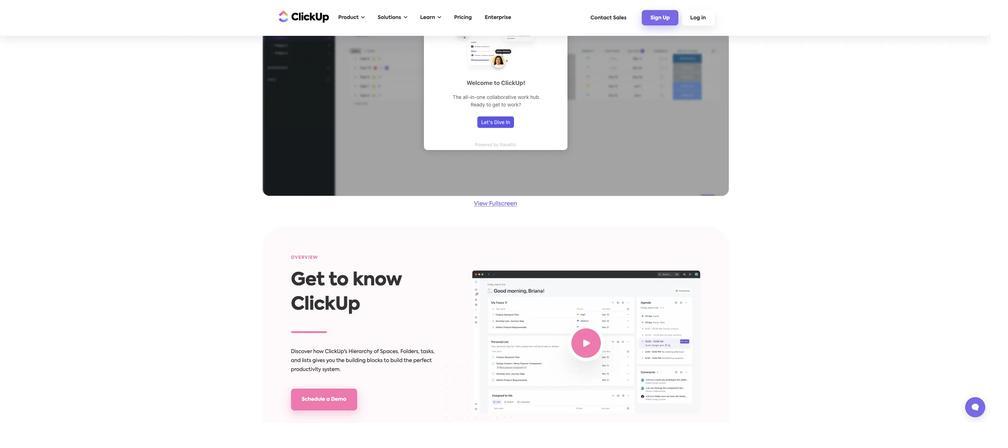 Task type: describe. For each thing, give the bounding box(es) containing it.
spaces,
[[380, 350, 399, 355]]

discover how clickup's hierarchy of spaces, folders, tasks, and lists gives you the building blocks to build the perfect productivity system.
[[291, 350, 435, 373]]

clickup's
[[325, 350, 348, 355]]

log in link
[[682, 10, 715, 25]]

in
[[702, 16, 707, 21]]

productivity
[[291, 368, 321, 373]]

view
[[474, 202, 488, 207]]

solutions button
[[374, 10, 411, 25]]

pricing link
[[451, 10, 476, 25]]

folders,
[[401, 350, 420, 355]]

get
[[291, 272, 325, 290]]

log in
[[691, 16, 707, 21]]

hierarchy
[[349, 350, 373, 355]]

lists
[[302, 359, 311, 364]]

schedule a demo link
[[291, 389, 357, 411]]

contact
[[591, 15, 612, 20]]

learn button
[[417, 10, 445, 25]]

enterprise
[[485, 15, 512, 20]]

overview
[[291, 256, 318, 260]]

get to know clickup
[[291, 272, 402, 314]]

building
[[346, 359, 366, 364]]

blocks
[[367, 359, 383, 364]]

to inside discover how clickup's hierarchy of spaces, folders, tasks, and lists gives you the building blocks to build the perfect productivity system.
[[384, 359, 390, 364]]

schedule
[[302, 398, 325, 403]]

learn
[[421, 15, 436, 20]]

product button
[[335, 10, 369, 25]]

schedule a demo
[[302, 398, 347, 403]]

contact sales button
[[587, 12, 631, 24]]

system.
[[323, 368, 341, 373]]

sign up button
[[642, 10, 679, 25]]

you
[[326, 359, 335, 364]]

up
[[663, 16, 670, 21]]

sign
[[651, 16, 662, 21]]



Task type: locate. For each thing, give the bounding box(es) containing it.
pricing
[[455, 15, 472, 20]]

1 horizontal spatial the
[[404, 359, 412, 364]]

sales
[[614, 15, 627, 20]]

log
[[691, 16, 701, 21]]

1 vertical spatial to
[[384, 359, 390, 364]]

the
[[337, 359, 345, 364], [404, 359, 412, 364]]

know
[[353, 272, 402, 290]]

to down spaces,
[[384, 359, 390, 364]]

and
[[291, 359, 301, 364]]

solutions
[[378, 15, 401, 20]]

to
[[329, 272, 349, 290], [384, 359, 390, 364]]

how
[[314, 350, 324, 355]]

demo
[[331, 398, 347, 403]]

2 the from the left
[[404, 359, 412, 364]]

discover
[[291, 350, 312, 355]]

enterprise link
[[482, 10, 515, 25]]

of
[[374, 350, 379, 355]]

to inside get to know clickup
[[329, 272, 349, 290]]

1 horizontal spatial to
[[384, 359, 390, 364]]

contact sales
[[591, 15, 627, 20]]

tasks,
[[421, 350, 435, 355]]

a
[[327, 398, 330, 403]]

the down folders,
[[404, 359, 412, 364]]

0 vertical spatial to
[[329, 272, 349, 290]]

clickup
[[291, 296, 360, 314]]

fullscreen
[[489, 202, 518, 207]]

perfect
[[414, 359, 432, 364]]

sign up
[[651, 16, 670, 21]]

product
[[339, 15, 359, 20]]

the right you
[[337, 359, 345, 364]]

1 the from the left
[[337, 359, 345, 364]]

0 horizontal spatial the
[[337, 359, 345, 364]]

view fullscreen
[[474, 202, 518, 207]]

clickup image
[[277, 10, 329, 23]]

build
[[391, 359, 403, 364]]

gives
[[313, 359, 325, 364]]

to up "clickup"
[[329, 272, 349, 290]]

view fullscreen link
[[474, 202, 518, 207]]

0 horizontal spatial to
[[329, 272, 349, 290]]



Task type: vqa. For each thing, say whether or not it's contained in the screenshot.
Log in
yes



